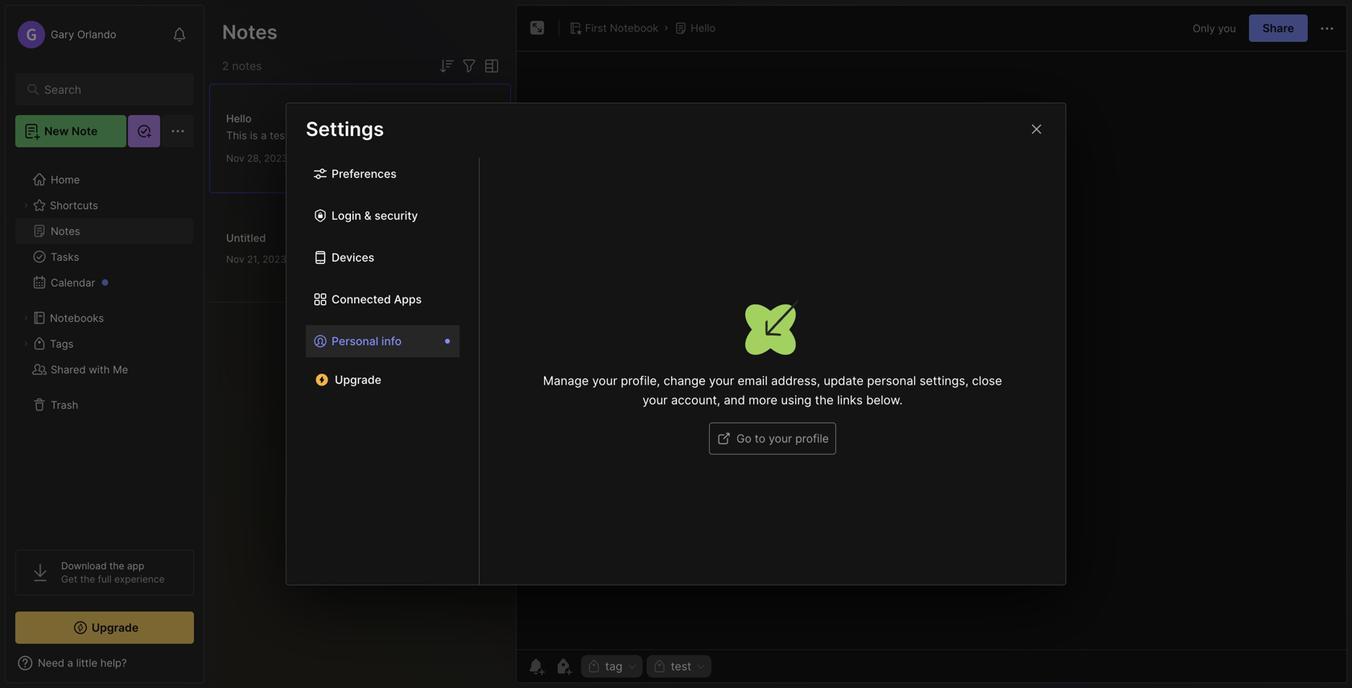 Task type: vqa. For each thing, say whether or not it's contained in the screenshot.
sort options "field"
no



Task type: describe. For each thing, give the bounding box(es) containing it.
your left profile,
[[593, 374, 618, 388]]

your down profile,
[[643, 393, 668, 408]]

links
[[838, 393, 863, 408]]

settings
[[306, 117, 384, 141]]

the inside manage your profile, change your email address, update personal settings, close your account, and more using the links below.
[[815, 393, 834, 408]]

add a reminder image
[[527, 657, 546, 676]]

new note
[[44, 124, 98, 138]]

note
[[72, 124, 98, 138]]

Search text field
[[44, 82, 173, 97]]

apps
[[394, 293, 422, 306]]

hello button
[[672, 17, 719, 39]]

2023 for nov 28, 2023
[[264, 153, 288, 164]]

devices
[[332, 251, 375, 265]]

using
[[781, 393, 812, 408]]

notebooks link
[[15, 305, 193, 331]]

0 vertical spatial notes
[[222, 20, 278, 44]]

shortcuts button
[[15, 192, 193, 218]]

0 vertical spatial test
[[270, 129, 289, 142]]

28,
[[247, 153, 262, 164]]

and
[[724, 393, 746, 408]]

close
[[973, 374, 1003, 388]]

shared with me link
[[15, 357, 193, 382]]

tasks button
[[15, 244, 193, 270]]

connected apps
[[332, 293, 422, 306]]

notes link
[[15, 218, 193, 244]]

2023 for nov 21, 2023
[[263, 254, 286, 265]]

address,
[[772, 374, 821, 388]]

2
[[222, 59, 229, 73]]

change
[[664, 374, 706, 388]]

login & security
[[332, 209, 418, 223]]

this
[[226, 129, 247, 142]]

&
[[364, 209, 372, 223]]

shortcuts
[[50, 199, 98, 212]]

tag
[[606, 660, 623, 674]]

note window element
[[516, 5, 1348, 684]]

share
[[1263, 21, 1295, 35]]

connected
[[332, 293, 391, 306]]

new
[[44, 124, 69, 138]]

share button
[[1250, 14, 1309, 42]]

tags
[[50, 338, 74, 350]]

is
[[250, 129, 258, 142]]

nov 28, 2023
[[226, 153, 288, 164]]

home link
[[15, 167, 194, 192]]

nov for nov 21, 2023
[[226, 254, 245, 265]]

nov 21, 2023
[[226, 254, 286, 265]]

security
[[375, 209, 418, 223]]

home
[[51, 173, 80, 186]]

0 horizontal spatial hello
[[226, 112, 252, 125]]

test inside 'button'
[[671, 660, 692, 674]]

tab list containing preferences
[[287, 158, 480, 585]]

to
[[755, 432, 766, 446]]

shared with me
[[51, 363, 128, 376]]

your up and
[[709, 374, 735, 388]]

your inside button
[[769, 432, 793, 446]]

personal info
[[332, 335, 402, 348]]

tasks
[[51, 251, 79, 263]]

only
[[1193, 22, 1216, 34]]

update
[[824, 374, 864, 388]]



Task type: locate. For each thing, give the bounding box(es) containing it.
manage
[[543, 374, 589, 388]]

close image
[[1027, 120, 1047, 139]]

1 horizontal spatial the
[[109, 560, 124, 572]]

the left the links
[[815, 393, 834, 408]]

upgrade
[[335, 373, 382, 387], [92, 621, 139, 635]]

profile
[[796, 432, 829, 446]]

1 vertical spatial notes
[[51, 225, 80, 237]]

hello inside hello button
[[691, 22, 716, 34]]

upgrade button down info
[[306, 367, 460, 393]]

main element
[[0, 0, 209, 688]]

first notebook button
[[566, 17, 662, 39]]

none search field inside main element
[[44, 80, 173, 99]]

upgrade down "personal"
[[335, 373, 382, 387]]

email
[[738, 374, 768, 388]]

preferences
[[332, 167, 397, 181]]

download
[[61, 560, 107, 572]]

upgrade button down full
[[15, 612, 194, 644]]

0 vertical spatial 2023
[[264, 153, 288, 164]]

notebooks
[[50, 312, 104, 324]]

0 horizontal spatial the
[[80, 574, 95, 585]]

shared
[[51, 363, 86, 376]]

upgrade button inside tab list
[[306, 367, 460, 393]]

app
[[127, 560, 144, 572]]

0 vertical spatial nov
[[226, 153, 245, 164]]

with
[[89, 363, 110, 376]]

test button
[[647, 655, 712, 678]]

you
[[1219, 22, 1237, 34]]

first notebook
[[585, 22, 659, 34]]

2023 right 21,
[[263, 254, 286, 265]]

notes
[[222, 20, 278, 44], [51, 225, 80, 237]]

the up full
[[109, 560, 124, 572]]

1 vertical spatial the
[[109, 560, 124, 572]]

untitled
[[226, 232, 266, 244]]

upgrade inside main element
[[92, 621, 139, 635]]

only you
[[1193, 22, 1237, 34]]

0 vertical spatial hello
[[691, 22, 716, 34]]

this is a test
[[226, 129, 289, 142]]

notes up notes
[[222, 20, 278, 44]]

the
[[815, 393, 834, 408], [109, 560, 124, 572], [80, 574, 95, 585]]

calendar
[[51, 276, 95, 289]]

nov left 28,
[[226, 153, 245, 164]]

21,
[[247, 254, 260, 265]]

0 horizontal spatial upgrade button
[[15, 612, 194, 644]]

1 horizontal spatial upgrade
[[335, 373, 382, 387]]

0 horizontal spatial upgrade
[[92, 621, 139, 635]]

info
[[382, 335, 402, 348]]

notes up tasks
[[51, 225, 80, 237]]

hello up this
[[226, 112, 252, 125]]

upgrade button
[[306, 367, 460, 393], [15, 612, 194, 644]]

2023
[[264, 153, 288, 164], [263, 254, 286, 265]]

trash link
[[15, 392, 193, 418]]

1 horizontal spatial hello
[[691, 22, 716, 34]]

test right "tag"
[[671, 660, 692, 674]]

more
[[749, 393, 778, 408]]

tree containing home
[[6, 157, 204, 535]]

Note Editor text field
[[517, 51, 1347, 650]]

2 nov from the top
[[226, 254, 245, 265]]

a
[[261, 129, 267, 142]]

test right a
[[270, 129, 289, 142]]

download the app get the full experience
[[61, 560, 165, 585]]

nov
[[226, 153, 245, 164], [226, 254, 245, 265]]

tree inside main element
[[6, 157, 204, 535]]

your right to
[[769, 432, 793, 446]]

test
[[270, 129, 289, 142], [671, 660, 692, 674]]

the down the download
[[80, 574, 95, 585]]

1 nov from the top
[[226, 153, 245, 164]]

personal
[[332, 335, 379, 348]]

profile,
[[621, 374, 661, 388]]

notes inside main element
[[51, 225, 80, 237]]

2 notes
[[222, 59, 262, 73]]

tags button
[[15, 331, 193, 357]]

go
[[737, 432, 752, 446]]

me
[[113, 363, 128, 376]]

upgrade button inside main element
[[15, 612, 194, 644]]

upgrade down full
[[92, 621, 139, 635]]

add tag image
[[554, 657, 573, 676]]

0 vertical spatial upgrade button
[[306, 367, 460, 393]]

below.
[[867, 393, 903, 408]]

experience
[[114, 574, 165, 585]]

tab list
[[287, 158, 480, 585]]

1 vertical spatial hello
[[226, 112, 252, 125]]

expand tags image
[[21, 339, 31, 349]]

2 horizontal spatial the
[[815, 393, 834, 408]]

expand note image
[[528, 19, 548, 38]]

hello
[[691, 22, 716, 34], [226, 112, 252, 125]]

go to your profile button
[[717, 431, 829, 447]]

settings,
[[920, 374, 969, 388]]

nov for nov 28, 2023
[[226, 153, 245, 164]]

full
[[98, 574, 112, 585]]

1 vertical spatial 2023
[[263, 254, 286, 265]]

None search field
[[44, 80, 173, 99]]

1 vertical spatial upgrade
[[92, 621, 139, 635]]

personal
[[867, 374, 917, 388]]

2 vertical spatial the
[[80, 574, 95, 585]]

tag button
[[581, 655, 643, 678]]

trash
[[51, 399, 78, 411]]

0 vertical spatial upgrade
[[335, 373, 382, 387]]

notebook
[[610, 22, 659, 34]]

tree
[[6, 157, 204, 535]]

hello right notebook
[[691, 22, 716, 34]]

expand notebooks image
[[21, 313, 31, 323]]

1 vertical spatial test
[[671, 660, 692, 674]]

0 horizontal spatial notes
[[51, 225, 80, 237]]

your
[[593, 374, 618, 388], [709, 374, 735, 388], [643, 393, 668, 408], [769, 432, 793, 446]]

1 horizontal spatial test
[[671, 660, 692, 674]]

account,
[[671, 393, 721, 408]]

login
[[332, 209, 361, 223]]

calendar button
[[15, 270, 193, 296]]

1 horizontal spatial notes
[[222, 20, 278, 44]]

manage your profile, change your email address, update personal settings, close your account, and more using the links below.
[[543, 374, 1003, 408]]

first
[[585, 22, 607, 34]]

2023 right 28,
[[264, 153, 288, 164]]

0 horizontal spatial test
[[270, 129, 289, 142]]

1 horizontal spatial upgrade button
[[306, 367, 460, 393]]

go to your profile
[[737, 432, 829, 446]]

get
[[61, 574, 78, 585]]

1 vertical spatial upgrade button
[[15, 612, 194, 644]]

0 vertical spatial the
[[815, 393, 834, 408]]

upgrade inside tab list
[[335, 373, 382, 387]]

nov left 21,
[[226, 254, 245, 265]]

notes
[[232, 59, 262, 73]]

1 vertical spatial nov
[[226, 254, 245, 265]]



